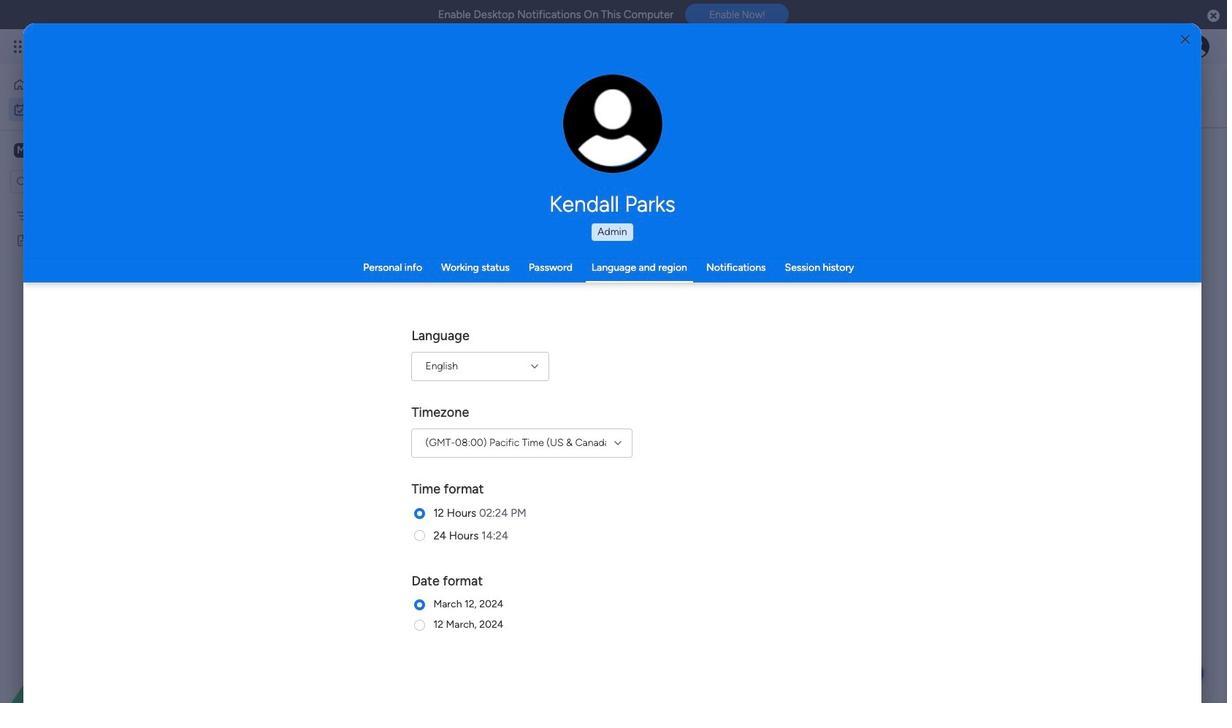 Task type: vqa. For each thing, say whether or not it's contained in the screenshot.
Welcome to My Work feature image on the right
yes



Task type: locate. For each thing, give the bounding box(es) containing it.
list box
[[0, 200, 186, 450]]

1 image
[[1011, 30, 1024, 46]]

workspace image
[[14, 142, 28, 159]]

welcome to my work feature image image
[[618, 283, 803, 372]]

select product image
[[13, 39, 28, 54]]

option
[[9, 73, 178, 96], [9, 98, 178, 121], [0, 202, 186, 205]]

kendall parks image
[[1187, 35, 1210, 58]]

2 vertical spatial option
[[0, 202, 186, 205]]

dapulse close image
[[1208, 9, 1220, 23]]



Task type: describe. For each thing, give the bounding box(es) containing it.
close image
[[1181, 34, 1190, 45]]

lottie animation image
[[0, 556, 186, 704]]

0 vertical spatial option
[[9, 73, 178, 96]]

Filter dashboard by text search field
[[278, 145, 415, 168]]

workspace selection element
[[14, 142, 122, 161]]

1 vertical spatial option
[[9, 98, 178, 121]]

lottie animation element
[[0, 556, 186, 704]]

Search in workspace field
[[31, 174, 122, 190]]

private board image
[[15, 233, 29, 247]]



